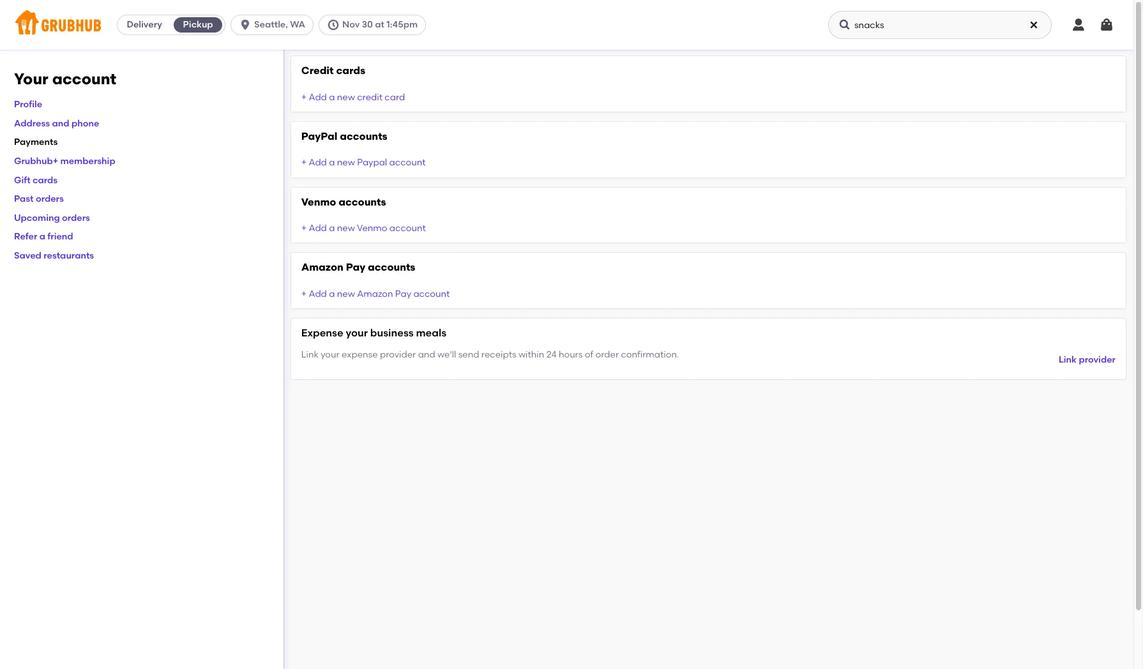 Task type: describe. For each thing, give the bounding box(es) containing it.
+ for paypal accounts
[[301, 157, 307, 168]]

venmo accounts
[[301, 196, 386, 208]]

restaurants
[[44, 250, 94, 261]]

0 horizontal spatial pay
[[346, 262, 366, 274]]

1 horizontal spatial link
[[1059, 354, 1077, 365]]

delivery
[[127, 19, 162, 30]]

2 horizontal spatial svg image
[[1072, 17, 1087, 33]]

add for credit
[[309, 92, 327, 103]]

past orders
[[14, 194, 64, 205]]

hours
[[559, 349, 583, 360]]

past orders link
[[14, 194, 64, 205]]

address and phone link
[[14, 118, 99, 129]]

a for paypal
[[329, 157, 335, 168]]

paypal
[[301, 130, 338, 142]]

1 horizontal spatial svg image
[[839, 19, 852, 31]]

orders for past orders
[[36, 194, 64, 205]]

and inside link your expense provider and we'll send receipts within 24 hours of order confirmation. link provider
[[418, 349, 436, 360]]

0 horizontal spatial provider
[[380, 349, 416, 360]]

wa
[[290, 19, 305, 30]]

gift cards
[[14, 175, 58, 186]]

address and phone
[[14, 118, 99, 129]]

amazon pay accounts
[[301, 262, 416, 274]]

accounts for paypal accounts
[[340, 130, 388, 142]]

credit
[[301, 65, 334, 77]]

1 horizontal spatial pay
[[395, 289, 412, 300]]

1 horizontal spatial svg image
[[1029, 20, 1040, 30]]

cards for credit cards
[[336, 65, 366, 77]]

of
[[585, 349, 594, 360]]

grubhub+ membership
[[14, 156, 115, 167]]

we'll
[[438, 349, 456, 360]]

within
[[519, 349, 545, 360]]

saved restaurants
[[14, 250, 94, 261]]

+ for amazon pay accounts
[[301, 289, 307, 300]]

gift
[[14, 175, 30, 186]]

0 horizontal spatial venmo
[[301, 196, 336, 208]]

30
[[362, 19, 373, 30]]

+ add a new venmo account link
[[301, 223, 426, 234]]

pickup button
[[171, 15, 225, 35]]

pickup
[[183, 19, 213, 30]]

seattle, wa
[[254, 19, 305, 30]]

saved
[[14, 250, 41, 261]]

saved restaurants link
[[14, 250, 94, 261]]

2 vertical spatial accounts
[[368, 262, 416, 274]]

a for amazon
[[329, 289, 335, 300]]

a for venmo
[[329, 223, 335, 234]]

nov
[[342, 19, 360, 30]]

expense
[[342, 349, 378, 360]]

+ add a new amazon pay account
[[301, 289, 450, 300]]

1:45pm
[[387, 19, 418, 30]]

profile link
[[14, 99, 42, 110]]

upcoming
[[14, 213, 60, 224]]

seattle,
[[254, 19, 288, 30]]

add for venmo
[[309, 223, 327, 234]]

card
[[385, 92, 405, 103]]

cards for gift cards
[[33, 175, 58, 186]]

1 horizontal spatial provider
[[1079, 354, 1116, 365]]

confirmation.
[[621, 349, 680, 360]]

delivery button
[[118, 15, 171, 35]]

business
[[370, 327, 414, 339]]

refer a friend
[[14, 232, 73, 242]]

+ add a new paypal account
[[301, 157, 426, 168]]

orders for upcoming orders
[[62, 213, 90, 224]]

+ add a new venmo account
[[301, 223, 426, 234]]

upcoming orders
[[14, 213, 90, 224]]

order
[[596, 349, 619, 360]]

phone
[[72, 118, 99, 129]]

friend
[[47, 232, 73, 242]]



Task type: locate. For each thing, give the bounding box(es) containing it.
main navigation navigation
[[0, 0, 1134, 50]]

new left paypal
[[337, 157, 355, 168]]

credit cards
[[301, 65, 366, 77]]

a for credit
[[329, 92, 335, 103]]

meals
[[416, 327, 447, 339]]

gift cards link
[[14, 175, 58, 186]]

amazon down amazon pay accounts
[[357, 289, 393, 300]]

accounts up + add a new amazon pay account link
[[368, 262, 416, 274]]

0 vertical spatial accounts
[[340, 130, 388, 142]]

+ for credit cards
[[301, 92, 307, 103]]

upcoming orders link
[[14, 213, 90, 224]]

2 add from the top
[[309, 157, 327, 168]]

Search for food, convenience, alcohol... search field
[[829, 11, 1052, 39]]

past
[[14, 194, 34, 205]]

add down credit
[[309, 92, 327, 103]]

0 vertical spatial your
[[346, 327, 368, 339]]

0 horizontal spatial your
[[321, 349, 340, 360]]

+ add a new paypal account link
[[301, 157, 426, 168]]

pay up + add a new amazon pay account link
[[346, 262, 366, 274]]

orders up friend
[[62, 213, 90, 224]]

accounts up + add a new paypal account link
[[340, 130, 388, 142]]

provider
[[380, 349, 416, 360], [1079, 354, 1116, 365]]

new left credit
[[337, 92, 355, 103]]

nov 30 at 1:45pm
[[342, 19, 418, 30]]

expense
[[301, 327, 344, 339]]

svg image
[[1100, 17, 1115, 33], [239, 19, 252, 31], [1029, 20, 1040, 30]]

your up expense
[[346, 327, 368, 339]]

4 add from the top
[[309, 289, 327, 300]]

link
[[301, 349, 319, 360], [1059, 354, 1077, 365]]

0 vertical spatial pay
[[346, 262, 366, 274]]

1 horizontal spatial amazon
[[357, 289, 393, 300]]

svg image inside nov 30 at 1:45pm button
[[327, 19, 340, 31]]

0 vertical spatial cards
[[336, 65, 366, 77]]

orders up the upcoming orders link
[[36, 194, 64, 205]]

1 horizontal spatial cards
[[336, 65, 366, 77]]

amazon
[[301, 262, 344, 274], [357, 289, 393, 300]]

0 horizontal spatial cards
[[33, 175, 58, 186]]

1 vertical spatial pay
[[395, 289, 412, 300]]

a down paypal accounts
[[329, 157, 335, 168]]

paypal accounts
[[301, 130, 388, 142]]

account up the meals on the left
[[414, 289, 450, 300]]

at
[[375, 19, 385, 30]]

venmo
[[301, 196, 336, 208], [357, 223, 388, 234]]

4 + from the top
[[301, 289, 307, 300]]

svg image
[[1072, 17, 1087, 33], [327, 19, 340, 31], [839, 19, 852, 31]]

your account
[[14, 70, 116, 88]]

1 horizontal spatial and
[[418, 349, 436, 360]]

amazon down the + add a new venmo account "link"
[[301, 262, 344, 274]]

refer a friend link
[[14, 232, 73, 242]]

+
[[301, 92, 307, 103], [301, 157, 307, 168], [301, 223, 307, 234], [301, 289, 307, 300]]

3 add from the top
[[309, 223, 327, 234]]

1 vertical spatial your
[[321, 349, 340, 360]]

pay
[[346, 262, 366, 274], [395, 289, 412, 300]]

0 vertical spatial venmo
[[301, 196, 336, 208]]

24
[[547, 349, 557, 360]]

accounts for venmo accounts
[[339, 196, 386, 208]]

paypal
[[357, 157, 387, 168]]

cards up + add a new credit card
[[336, 65, 366, 77]]

0 horizontal spatial svg image
[[239, 19, 252, 31]]

account up amazon pay accounts
[[390, 223, 426, 234]]

1 add from the top
[[309, 92, 327, 103]]

1 vertical spatial accounts
[[339, 196, 386, 208]]

nov 30 at 1:45pm button
[[319, 15, 431, 35]]

new down amazon pay accounts
[[337, 289, 355, 300]]

new down venmo accounts
[[337, 223, 355, 234]]

venmo down venmo accounts
[[357, 223, 388, 234]]

0 horizontal spatial svg image
[[327, 19, 340, 31]]

a down amazon pay accounts
[[329, 289, 335, 300]]

credit
[[357, 92, 383, 103]]

1 vertical spatial and
[[418, 349, 436, 360]]

add down paypal
[[309, 157, 327, 168]]

+ down credit
[[301, 92, 307, 103]]

and left the phone
[[52, 118, 69, 129]]

add down venmo accounts
[[309, 223, 327, 234]]

orders
[[36, 194, 64, 205], [62, 213, 90, 224]]

2 new from the top
[[337, 157, 355, 168]]

a
[[329, 92, 335, 103], [329, 157, 335, 168], [329, 223, 335, 234], [39, 232, 45, 242], [329, 289, 335, 300]]

seattle, wa button
[[231, 15, 319, 35]]

new
[[337, 92, 355, 103], [337, 157, 355, 168], [337, 223, 355, 234], [337, 289, 355, 300]]

link your expense provider and we'll send receipts within 24 hours of order confirmation. link provider
[[301, 349, 1116, 365]]

0 vertical spatial and
[[52, 118, 69, 129]]

1 horizontal spatial your
[[346, 327, 368, 339]]

your
[[14, 70, 48, 88]]

accounts up the + add a new venmo account "link"
[[339, 196, 386, 208]]

3 + from the top
[[301, 223, 307, 234]]

3 new from the top
[[337, 223, 355, 234]]

0 horizontal spatial amazon
[[301, 262, 344, 274]]

a down credit cards
[[329, 92, 335, 103]]

new for amazon
[[337, 289, 355, 300]]

a down venmo accounts
[[329, 223, 335, 234]]

svg image inside seattle, wa button
[[239, 19, 252, 31]]

1 vertical spatial venmo
[[357, 223, 388, 234]]

new for venmo
[[337, 223, 355, 234]]

send
[[459, 349, 480, 360]]

and
[[52, 118, 69, 129], [418, 349, 436, 360]]

your for link
[[321, 349, 340, 360]]

membership
[[60, 156, 115, 167]]

receipts
[[482, 349, 517, 360]]

cards
[[336, 65, 366, 77], [33, 175, 58, 186]]

address
[[14, 118, 50, 129]]

cards up past orders on the left top
[[33, 175, 58, 186]]

+ down venmo accounts
[[301, 223, 307, 234]]

grubhub+
[[14, 156, 58, 167]]

account
[[52, 70, 116, 88], [389, 157, 426, 168], [390, 223, 426, 234], [414, 289, 450, 300]]

+ add a new amazon pay account link
[[301, 289, 450, 300]]

your
[[346, 327, 368, 339], [321, 349, 340, 360]]

expense your business meals
[[301, 327, 447, 339]]

grubhub+ membership link
[[14, 156, 115, 167]]

payments link
[[14, 137, 58, 148]]

pay up business
[[395, 289, 412, 300]]

a right refer on the top
[[39, 232, 45, 242]]

1 + from the top
[[301, 92, 307, 103]]

1 new from the top
[[337, 92, 355, 103]]

2 horizontal spatial svg image
[[1100, 17, 1115, 33]]

your down expense
[[321, 349, 340, 360]]

your for expense
[[346, 327, 368, 339]]

1 vertical spatial orders
[[62, 213, 90, 224]]

+ add a new credit card
[[301, 92, 405, 103]]

2 + from the top
[[301, 157, 307, 168]]

account up the phone
[[52, 70, 116, 88]]

add for paypal
[[309, 157, 327, 168]]

0 vertical spatial orders
[[36, 194, 64, 205]]

payments
[[14, 137, 58, 148]]

venmo up the + add a new venmo account "link"
[[301, 196, 336, 208]]

account right paypal
[[389, 157, 426, 168]]

0 horizontal spatial link
[[301, 349, 319, 360]]

refer
[[14, 232, 37, 242]]

add up expense
[[309, 289, 327, 300]]

add for amazon
[[309, 289, 327, 300]]

profile
[[14, 99, 42, 110]]

1 vertical spatial amazon
[[357, 289, 393, 300]]

your inside link your expense provider and we'll send receipts within 24 hours of order confirmation. link provider
[[321, 349, 340, 360]]

0 horizontal spatial and
[[52, 118, 69, 129]]

4 new from the top
[[337, 289, 355, 300]]

+ add a new credit card link
[[301, 92, 405, 103]]

+ down paypal
[[301, 157, 307, 168]]

new for paypal
[[337, 157, 355, 168]]

and left the we'll
[[418, 349, 436, 360]]

1 horizontal spatial venmo
[[357, 223, 388, 234]]

0 vertical spatial amazon
[[301, 262, 344, 274]]

add
[[309, 92, 327, 103], [309, 157, 327, 168], [309, 223, 327, 234], [309, 289, 327, 300]]

+ for venmo accounts
[[301, 223, 307, 234]]

+ up expense
[[301, 289, 307, 300]]

accounts
[[340, 130, 388, 142], [339, 196, 386, 208], [368, 262, 416, 274]]

new for credit
[[337, 92, 355, 103]]

1 vertical spatial cards
[[33, 175, 58, 186]]

link provider button
[[1059, 349, 1116, 372]]



Task type: vqa. For each thing, say whether or not it's contained in the screenshot.
Nov 30 at 1:45pm in the top of the page
yes



